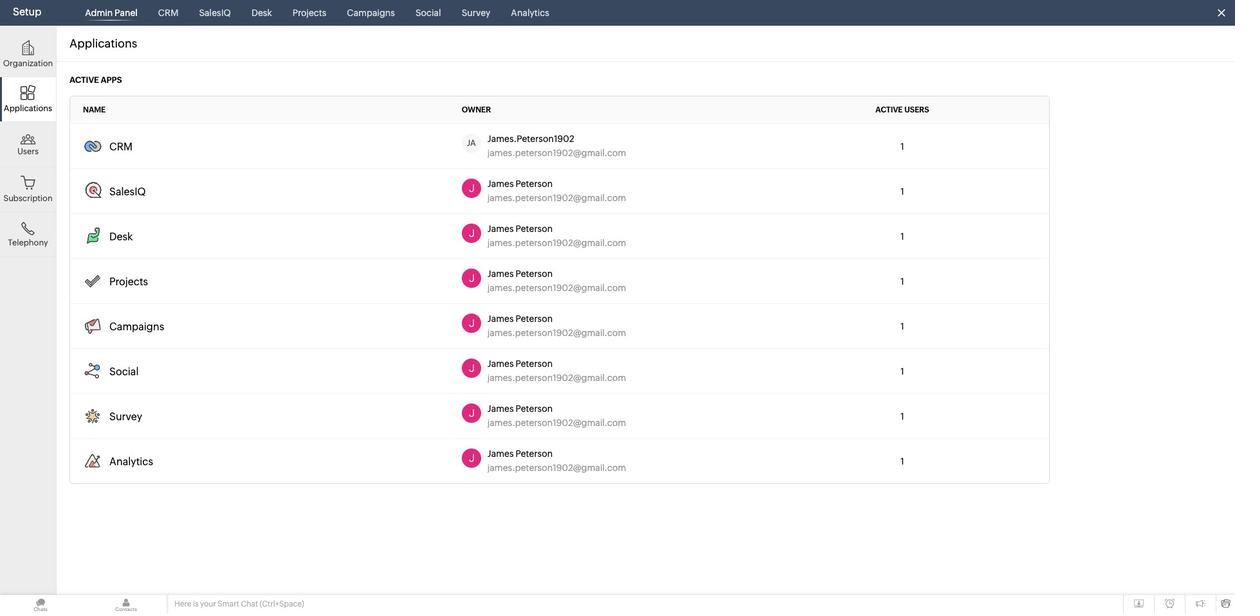 Task type: locate. For each thing, give the bounding box(es) containing it.
1 vertical spatial active
[[876, 106, 903, 115]]

4 peterson from the top
[[516, 314, 553, 324]]

desk
[[251, 8, 272, 18], [109, 231, 133, 243]]

admin
[[85, 8, 113, 18]]

8 james.peterson1902@gmail.com from the top
[[488, 463, 626, 474]]

6 james from the top
[[488, 404, 514, 414]]

social inside 'link'
[[416, 8, 441, 18]]

2 james from the top
[[488, 224, 514, 234]]

applications
[[69, 37, 137, 50], [4, 103, 52, 113]]

1 peterson from the top
[[516, 179, 553, 189]]

1 james.peterson1902@gmail.com from the top
[[488, 148, 626, 158]]

peterson
[[516, 179, 553, 189], [516, 224, 553, 234], [516, 269, 553, 279], [516, 314, 553, 324], [516, 359, 553, 369], [516, 404, 553, 414], [516, 449, 553, 459]]

james.peterson1902@gmail.com
[[488, 148, 626, 158], [488, 193, 626, 203], [488, 238, 626, 248], [488, 283, 626, 293], [488, 328, 626, 338], [488, 373, 626, 383], [488, 418, 626, 429], [488, 463, 626, 474]]

telephony
[[8, 238, 48, 247]]

1 for social
[[901, 366, 904, 377]]

james for desk
[[488, 224, 514, 234]]

6 james peterson james.peterson1902@gmail.com from the top
[[488, 404, 626, 429]]

1 horizontal spatial crm
[[158, 8, 178, 18]]

0 horizontal spatial social
[[109, 366, 139, 378]]

social
[[416, 8, 441, 18], [109, 366, 139, 378]]

1 horizontal spatial social
[[416, 8, 441, 18]]

1 james peterson james.peterson1902@gmail.com from the top
[[488, 179, 626, 203]]

5 james from the top
[[488, 359, 514, 369]]

survey
[[462, 8, 491, 18], [109, 411, 142, 423]]

1 for crm
[[901, 141, 904, 152]]

3 james.peterson1902@gmail.com from the top
[[488, 238, 626, 248]]

1 1 from the top
[[901, 141, 904, 152]]

0 horizontal spatial salesiq
[[109, 186, 146, 198]]

0 horizontal spatial analytics
[[109, 456, 153, 468]]

8 1 from the top
[[901, 457, 904, 467]]

0 horizontal spatial applications
[[4, 103, 52, 113]]

desk link
[[246, 0, 277, 26]]

6 james.peterson1902@gmail.com from the top
[[488, 373, 626, 383]]

users link
[[0, 122, 56, 167]]

0 vertical spatial analytics
[[511, 8, 549, 18]]

users
[[905, 106, 929, 115], [17, 147, 39, 157]]

organization link
[[0, 32, 56, 77]]

1 james from the top
[[488, 179, 514, 189]]

1 horizontal spatial desk
[[251, 8, 272, 18]]

1 horizontal spatial active
[[876, 106, 903, 115]]

projects
[[293, 8, 326, 18], [109, 276, 148, 288]]

0 vertical spatial projects
[[293, 8, 326, 18]]

james peterson james.peterson1902@gmail.com for social
[[488, 359, 626, 383]]

7 james.peterson1902@gmail.com from the top
[[488, 418, 626, 429]]

1 vertical spatial crm
[[109, 141, 133, 153]]

5 james.peterson1902@gmail.com from the top
[[488, 328, 626, 338]]

3 james from the top
[[488, 269, 514, 279]]

1
[[901, 141, 904, 152], [901, 186, 904, 197], [901, 231, 904, 242], [901, 276, 904, 287], [901, 321, 904, 332], [901, 366, 904, 377], [901, 411, 904, 422], [901, 457, 904, 467]]

0 vertical spatial social
[[416, 8, 441, 18]]

3 1 from the top
[[901, 231, 904, 242]]

1 horizontal spatial analytics
[[511, 8, 549, 18]]

analytics
[[511, 8, 549, 18], [109, 456, 153, 468]]

crm link
[[153, 0, 184, 26]]

peterson for desk
[[516, 224, 553, 234]]

active for active users
[[876, 106, 903, 115]]

0 vertical spatial active
[[69, 75, 99, 85]]

1 for salesiq
[[901, 186, 904, 197]]

1 vertical spatial projects
[[109, 276, 148, 288]]

james peterson james.peterson1902@gmail.com
[[488, 179, 626, 203], [488, 224, 626, 248], [488, 269, 626, 293], [488, 314, 626, 338], [488, 359, 626, 383], [488, 404, 626, 429], [488, 449, 626, 474]]

salesiq
[[199, 8, 231, 18], [109, 186, 146, 198]]

3 james peterson james.peterson1902@gmail.com from the top
[[488, 269, 626, 293]]

james.peterson1902@gmail.com for campaigns
[[488, 328, 626, 338]]

1 vertical spatial applications
[[4, 103, 52, 113]]

4 james.peterson1902@gmail.com from the top
[[488, 283, 626, 293]]

campaigns
[[347, 8, 395, 18], [109, 321, 164, 333]]

4 james from the top
[[488, 314, 514, 324]]

2 1 from the top
[[901, 186, 904, 197]]

0 vertical spatial salesiq
[[199, 8, 231, 18]]

1 vertical spatial desk
[[109, 231, 133, 243]]

7 james from the top
[[488, 449, 514, 459]]

james.peterson1902@gmail.com for social
[[488, 373, 626, 383]]

apps
[[101, 75, 122, 85]]

4 james peterson james.peterson1902@gmail.com from the top
[[488, 314, 626, 338]]

0 horizontal spatial campaigns
[[109, 321, 164, 333]]

2 james.peterson1902@gmail.com from the top
[[488, 193, 626, 203]]

peterson for survey
[[516, 404, 553, 414]]

james for survey
[[488, 404, 514, 414]]

0 horizontal spatial active
[[69, 75, 99, 85]]

active
[[69, 75, 99, 85], [876, 106, 903, 115]]

james
[[488, 179, 514, 189], [488, 224, 514, 234], [488, 269, 514, 279], [488, 314, 514, 324], [488, 359, 514, 369], [488, 404, 514, 414], [488, 449, 514, 459]]

6 1 from the top
[[901, 366, 904, 377]]

1 vertical spatial users
[[17, 147, 39, 157]]

7 1 from the top
[[901, 411, 904, 422]]

james peterson james.peterson1902@gmail.com for survey
[[488, 404, 626, 429]]

1 horizontal spatial projects
[[293, 8, 326, 18]]

4 1 from the top
[[901, 276, 904, 287]]

3 peterson from the top
[[516, 269, 553, 279]]

social link
[[410, 0, 446, 26]]

here is your smart chat (ctrl+space)
[[174, 600, 304, 609]]

5 1 from the top
[[901, 321, 904, 332]]

1 for desk
[[901, 231, 904, 242]]

5 james peterson james.peterson1902@gmail.com from the top
[[488, 359, 626, 383]]

campaigns link
[[342, 0, 400, 26]]

0 vertical spatial crm
[[158, 8, 178, 18]]

0 horizontal spatial projects
[[109, 276, 148, 288]]

analytics inside analytics link
[[511, 8, 549, 18]]

1 for projects
[[901, 276, 904, 287]]

1 horizontal spatial survey
[[462, 8, 491, 18]]

james.peterson1902@gmail.com for desk
[[488, 238, 626, 248]]

2 peterson from the top
[[516, 224, 553, 234]]

james for campaigns
[[488, 314, 514, 324]]

0 horizontal spatial users
[[17, 147, 39, 157]]

2 james peterson james.peterson1902@gmail.com from the top
[[488, 224, 626, 248]]

0 horizontal spatial survey
[[109, 411, 142, 423]]

6 peterson from the top
[[516, 404, 553, 414]]

applications up users link
[[4, 103, 52, 113]]

crm
[[158, 8, 178, 18], [109, 141, 133, 153]]

1 horizontal spatial users
[[905, 106, 929, 115]]

0 vertical spatial survey
[[462, 8, 491, 18]]

7 peterson from the top
[[516, 449, 553, 459]]

1 horizontal spatial applications
[[69, 37, 137, 50]]

peterson for campaigns
[[516, 314, 553, 324]]

subscription
[[3, 194, 53, 203]]

5 peterson from the top
[[516, 359, 553, 369]]

applications down admin
[[69, 37, 137, 50]]

7 james peterson james.peterson1902@gmail.com from the top
[[488, 449, 626, 474]]

1 horizontal spatial campaigns
[[347, 8, 395, 18]]

0 horizontal spatial crm
[[109, 141, 133, 153]]

survey link
[[457, 0, 496, 26]]



Task type: describe. For each thing, give the bounding box(es) containing it.
name
[[83, 106, 106, 115]]

james for projects
[[488, 269, 514, 279]]

your
[[200, 600, 216, 609]]

james.peterson1902
[[488, 134, 574, 144]]

analytics link
[[506, 0, 555, 26]]

admin panel
[[85, 8, 138, 18]]

peterson for salesiq
[[516, 179, 553, 189]]

1 for analytics
[[901, 457, 904, 467]]

users inside users link
[[17, 147, 39, 157]]

1 horizontal spatial salesiq
[[199, 8, 231, 18]]

subscription link
[[0, 167, 56, 212]]

admin panel link
[[80, 0, 143, 26]]

owner
[[462, 106, 491, 115]]

0 vertical spatial campaigns
[[347, 8, 395, 18]]

smart
[[218, 600, 239, 609]]

james.peterson1902@gmail.com for analytics
[[488, 463, 626, 474]]

peterson for social
[[516, 359, 553, 369]]

peterson for projects
[[516, 269, 553, 279]]

chats image
[[0, 596, 81, 614]]

1 vertical spatial social
[[109, 366, 139, 378]]

james for analytics
[[488, 449, 514, 459]]

0 vertical spatial users
[[905, 106, 929, 115]]

1 vertical spatial analytics
[[109, 456, 153, 468]]

1 for survey
[[901, 411, 904, 422]]

panel
[[115, 8, 138, 18]]

ja
[[467, 138, 476, 148]]

1 vertical spatial campaigns
[[109, 321, 164, 333]]

1 for campaigns
[[901, 321, 904, 332]]

james.peterson1902@gmail.com for salesiq
[[488, 193, 626, 203]]

0 vertical spatial applications
[[69, 37, 137, 50]]

1 vertical spatial salesiq
[[109, 186, 146, 198]]

organization
[[3, 58, 53, 68]]

james peterson james.peterson1902@gmail.com for campaigns
[[488, 314, 626, 338]]

0 horizontal spatial desk
[[109, 231, 133, 243]]

applications link
[[0, 77, 56, 122]]

james for social
[[488, 359, 514, 369]]

james peterson james.peterson1902@gmail.com for salesiq
[[488, 179, 626, 203]]

active for active apps
[[69, 75, 99, 85]]

setup
[[13, 6, 41, 18]]

james peterson james.peterson1902@gmail.com for desk
[[488, 224, 626, 248]]

0 vertical spatial desk
[[251, 8, 272, 18]]

james.peterson1902@gmail.com for survey
[[488, 418, 626, 429]]

active users
[[876, 106, 929, 115]]

james for salesiq
[[488, 179, 514, 189]]

(ctrl+space)
[[260, 600, 304, 609]]

contacts image
[[86, 596, 167, 614]]

peterson for analytics
[[516, 449, 553, 459]]

telephony link
[[0, 212, 56, 257]]

active apps
[[69, 75, 122, 85]]

salesiq link
[[194, 0, 236, 26]]

chat
[[241, 600, 258, 609]]

james peterson james.peterson1902@gmail.com for projects
[[488, 269, 626, 293]]

projects link
[[287, 0, 332, 26]]

is
[[193, 600, 199, 609]]

james.peterson1902@gmail.com for projects
[[488, 283, 626, 293]]

here
[[174, 600, 191, 609]]

1 vertical spatial survey
[[109, 411, 142, 423]]

james.peterson1902 james.peterson1902@gmail.com
[[488, 134, 626, 158]]

james peterson james.peterson1902@gmail.com for analytics
[[488, 449, 626, 474]]



Task type: vqa. For each thing, say whether or not it's contained in the screenshot.
is
yes



